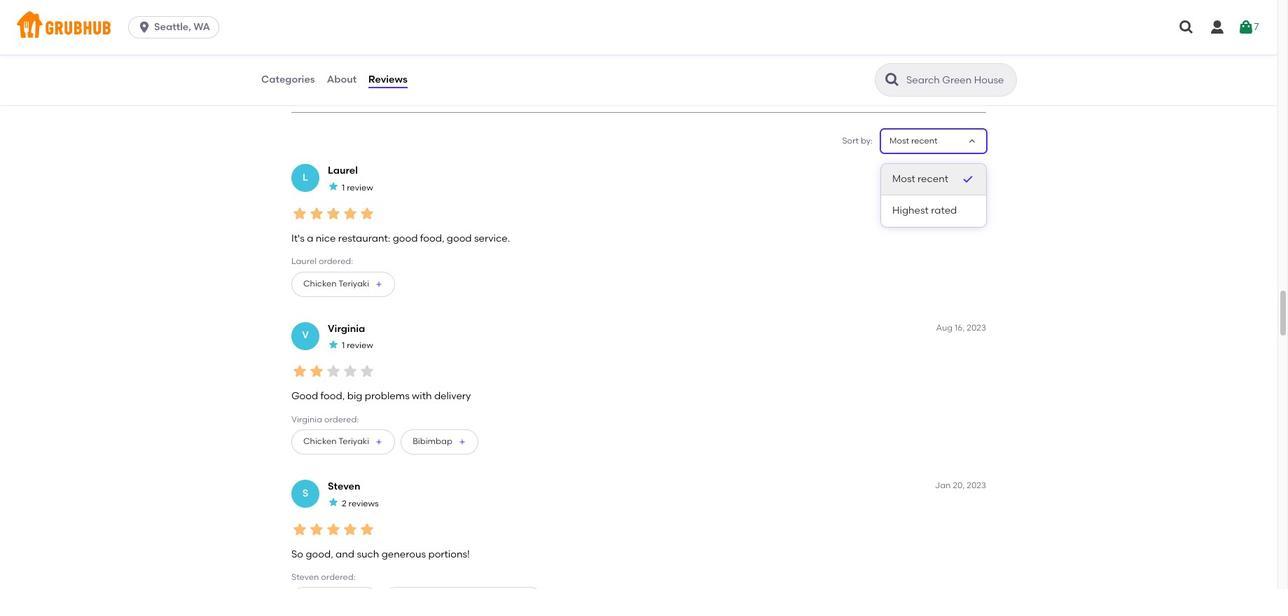 Task type: locate. For each thing, give the bounding box(es) containing it.
0 vertical spatial chicken
[[303, 279, 337, 289]]

1 teriyaki from the top
[[339, 279, 369, 289]]

1 horizontal spatial virginia
[[328, 323, 365, 335]]

laurel for laurel
[[328, 165, 358, 177]]

recent left 12,
[[918, 173, 949, 185]]

1 right v
[[342, 341, 345, 350]]

recent
[[912, 136, 938, 146], [918, 173, 949, 185]]

chicken down virginia ordered:
[[303, 437, 337, 447]]

plus icon image inside bibimbap button
[[458, 438, 467, 446]]

1 vertical spatial review
[[347, 341, 373, 350]]

laurel
[[328, 165, 358, 177], [292, 257, 317, 266]]

1 horizontal spatial delivery
[[434, 391, 471, 403]]

1 vertical spatial 1
[[342, 341, 345, 350]]

1 vertical spatial most recent
[[893, 173, 949, 185]]

1 review up big
[[342, 341, 373, 350]]

delivery down time
[[366, 80, 398, 90]]

0 horizontal spatial svg image
[[1179, 19, 1196, 36]]

0 vertical spatial 1
[[342, 183, 345, 192]]

chicken teriyaki for first chicken teriyaki "button" from the bottom of the page
[[303, 437, 369, 447]]

0 vertical spatial good
[[300, 66, 323, 76]]

1 vertical spatial virginia
[[292, 415, 322, 424]]

seattle, wa
[[154, 21, 210, 33]]

wa
[[194, 21, 210, 33]]

chicken teriyaki
[[303, 279, 369, 289], [303, 437, 369, 447]]

good up virginia ordered:
[[292, 391, 318, 403]]

so
[[292, 549, 303, 561]]

good food, big problems with delivery
[[292, 391, 471, 403]]

1 vertical spatial chicken teriyaki
[[303, 437, 369, 447]]

0 vertical spatial review
[[347, 183, 373, 192]]

teriyaki down laurel ordered:
[[339, 279, 369, 289]]

1 chicken from the top
[[303, 279, 337, 289]]

virginia ordered:
[[292, 415, 359, 424]]

0 vertical spatial chicken teriyaki button
[[292, 272, 395, 297]]

most recent up sep
[[890, 136, 938, 146]]

2023
[[967, 165, 987, 175], [967, 323, 987, 333], [967, 481, 987, 491]]

0 vertical spatial recent
[[912, 136, 938, 146]]

1 vertical spatial 1 review
[[342, 341, 373, 350]]

good
[[393, 233, 418, 245], [447, 233, 472, 245]]

sort by:
[[843, 136, 873, 146]]

0 vertical spatial laurel
[[328, 165, 358, 177]]

delivery inside 96 on time delivery
[[366, 80, 398, 90]]

categories button
[[261, 55, 316, 105]]

1 horizontal spatial good
[[447, 233, 472, 245]]

1 chicken teriyaki from the top
[[303, 279, 369, 289]]

svg image inside seattle, wa button
[[137, 20, 151, 34]]

1 vertical spatial 2023
[[967, 323, 987, 333]]

virginia for virginia
[[328, 323, 365, 335]]

steven
[[328, 481, 361, 493], [292, 573, 319, 582]]

about
[[327, 73, 357, 85]]

1 vertical spatial steven
[[292, 573, 319, 582]]

1 vertical spatial teriyaki
[[339, 437, 369, 447]]

caret down icon image
[[967, 135, 978, 147]]

ordered: down big
[[324, 415, 359, 424]]

1 vertical spatial chicken
[[303, 437, 337, 447]]

and
[[336, 549, 355, 561]]

time
[[381, 66, 399, 76]]

1 good from the left
[[393, 233, 418, 245]]

chicken for 1st chicken teriyaki "button" from the top
[[303, 279, 337, 289]]

plus icon image down restaurant:
[[375, 280, 383, 288]]

such
[[357, 549, 379, 561]]

food
[[325, 66, 344, 76]]

a
[[307, 233, 314, 245]]

virginia
[[328, 323, 365, 335], [292, 415, 322, 424]]

1 vertical spatial delivery
[[434, 391, 471, 403]]

2 vertical spatial 2023
[[967, 481, 987, 491]]

nice
[[316, 233, 336, 245]]

laurel down it's
[[292, 257, 317, 266]]

generous
[[382, 549, 426, 561]]

0 vertical spatial delivery
[[366, 80, 398, 90]]

svg image
[[1179, 19, 1196, 36], [1238, 19, 1255, 36]]

good left service.
[[447, 233, 472, 245]]

jan 20, 2023
[[935, 481, 987, 491]]

1 for virginia
[[342, 341, 345, 350]]

delivery
[[366, 80, 398, 90], [434, 391, 471, 403]]

2 1 from the top
[[342, 341, 345, 350]]

chicken teriyaki down virginia ordered:
[[303, 437, 369, 447]]

chicken teriyaki button
[[292, 272, 395, 297], [292, 430, 395, 455]]

svg image left seattle,
[[137, 20, 151, 34]]

1 vertical spatial recent
[[918, 173, 949, 185]]

aug
[[937, 323, 953, 333]]

2 chicken teriyaki button from the top
[[292, 430, 395, 455]]

review up big
[[347, 341, 373, 350]]

1 review from the top
[[347, 183, 373, 192]]

1 vertical spatial chicken teriyaki button
[[292, 430, 395, 455]]

chicken teriyaki button down laurel ordered:
[[292, 272, 395, 297]]

service.
[[474, 233, 510, 245]]

main navigation navigation
[[0, 0, 1278, 55]]

0 vertical spatial virginia
[[328, 323, 365, 335]]

steven down 'so'
[[292, 573, 319, 582]]

svg image
[[1210, 19, 1226, 36], [137, 20, 151, 34]]

food, left big
[[321, 391, 345, 403]]

2 chicken from the top
[[303, 437, 337, 447]]

review up restaurant:
[[347, 183, 373, 192]]

s
[[303, 488, 309, 500]]

96
[[366, 51, 378, 63]]

plus icon image
[[375, 280, 383, 288], [375, 438, 383, 446], [458, 438, 467, 446]]

most up highest
[[893, 173, 916, 185]]

review
[[347, 183, 373, 192], [347, 341, 373, 350]]

most right by:
[[890, 136, 910, 146]]

chicken for first chicken teriyaki "button" from the bottom of the page
[[303, 437, 337, 447]]

1
[[342, 183, 345, 192], [342, 341, 345, 350]]

0 vertical spatial ordered:
[[319, 257, 353, 266]]

plus icon image down good food, big problems with delivery
[[375, 438, 383, 446]]

categories
[[261, 73, 315, 85]]

1 vertical spatial most
[[893, 173, 916, 185]]

search icon image
[[884, 71, 901, 88]]

0 vertical spatial chicken teriyaki
[[303, 279, 369, 289]]

it's
[[292, 233, 305, 245]]

steven up 2
[[328, 481, 361, 493]]

laurel right l
[[328, 165, 358, 177]]

1 review up restaurant:
[[342, 183, 373, 192]]

star icon image
[[328, 181, 339, 192], [292, 205, 308, 222], [308, 205, 325, 222], [325, 205, 342, 222], [342, 205, 359, 222], [359, 205, 376, 222], [328, 339, 339, 350], [292, 363, 308, 380], [308, 363, 325, 380], [325, 363, 342, 380], [342, 363, 359, 380], [359, 363, 376, 380], [328, 497, 339, 508], [292, 521, 308, 538], [308, 521, 325, 538], [325, 521, 342, 538], [342, 521, 359, 538], [359, 521, 376, 538]]

1 horizontal spatial svg image
[[1238, 19, 1255, 36]]

food,
[[420, 233, 445, 245], [321, 391, 345, 403]]

0 horizontal spatial delivery
[[366, 80, 398, 90]]

1 vertical spatial good
[[292, 391, 318, 403]]

good down 87
[[300, 66, 323, 76]]

most recent
[[890, 136, 938, 146], [893, 173, 949, 185]]

1 right l
[[342, 183, 345, 192]]

2 svg image from the left
[[1238, 19, 1255, 36]]

1 2023 from the top
[[967, 165, 987, 175]]

with
[[412, 391, 432, 403]]

0 vertical spatial 2023
[[967, 165, 987, 175]]

2 2023 from the top
[[967, 323, 987, 333]]

0 vertical spatial teriyaki
[[339, 279, 369, 289]]

2 teriyaki from the top
[[339, 437, 369, 447]]

ordered:
[[319, 257, 353, 266], [324, 415, 359, 424], [321, 573, 356, 582]]

1 vertical spatial food,
[[321, 391, 345, 403]]

0 horizontal spatial food,
[[321, 391, 345, 403]]

check icon image
[[961, 173, 976, 187]]

chicken
[[303, 279, 337, 289], [303, 437, 337, 447]]

1 horizontal spatial food,
[[420, 233, 445, 245]]

plus icon image right bibimbap
[[458, 438, 467, 446]]

87
[[300, 51, 311, 63]]

0 vertical spatial steven
[[328, 481, 361, 493]]

1 1 review from the top
[[342, 183, 373, 192]]

plus icon image for 1st chicken teriyaki "button" from the top
[[375, 280, 383, 288]]

sep
[[938, 165, 953, 175]]

1 horizontal spatial laurel
[[328, 165, 358, 177]]

1 svg image from the left
[[1179, 19, 1196, 36]]

most
[[890, 136, 910, 146], [893, 173, 916, 185]]

0 horizontal spatial laurel
[[292, 257, 317, 266]]

food, left service.
[[420, 233, 445, 245]]

2023 right 12,
[[967, 165, 987, 175]]

1 review for laurel
[[342, 183, 373, 192]]

delivery right with on the left
[[434, 391, 471, 403]]

laurel for laurel ordered:
[[292, 257, 317, 266]]

2
[[342, 499, 347, 508]]

reviews
[[349, 499, 379, 508]]

0 horizontal spatial svg image
[[137, 20, 151, 34]]

2023 right '20,'
[[967, 481, 987, 491]]

steven ordered:
[[292, 573, 356, 582]]

0 vertical spatial most
[[890, 136, 910, 146]]

2 vertical spatial ordered:
[[321, 573, 356, 582]]

svg image left the 7 button
[[1210, 19, 1226, 36]]

1 vertical spatial laurel
[[292, 257, 317, 266]]

2 review from the top
[[347, 341, 373, 350]]

1 vertical spatial ordered:
[[324, 415, 359, 424]]

2023 for so good, and such generous portions!
[[967, 481, 987, 491]]

0 horizontal spatial steven
[[292, 573, 319, 582]]

3 2023 from the top
[[967, 481, 987, 491]]

91
[[433, 51, 442, 63]]

chicken teriyaki down laurel ordered:
[[303, 279, 369, 289]]

steven for steven ordered:
[[292, 573, 319, 582]]

most recent up highest rated
[[893, 173, 949, 185]]

2 good from the left
[[447, 233, 472, 245]]

teriyaki
[[339, 279, 369, 289], [339, 437, 369, 447]]

chicken down laurel ordered:
[[303, 279, 337, 289]]

1 review
[[342, 183, 373, 192], [342, 341, 373, 350]]

2023 right 16,
[[967, 323, 987, 333]]

1 1 from the top
[[342, 183, 345, 192]]

recent up sep
[[912, 136, 938, 146]]

0 vertical spatial 1 review
[[342, 183, 373, 192]]

0 vertical spatial food,
[[420, 233, 445, 245]]

plus icon image for bibimbap button
[[458, 438, 467, 446]]

ordered: for and
[[321, 573, 356, 582]]

1 horizontal spatial steven
[[328, 481, 361, 493]]

good right restaurant:
[[393, 233, 418, 245]]

teriyaki down virginia ordered:
[[339, 437, 369, 447]]

0 horizontal spatial good
[[393, 233, 418, 245]]

chicken teriyaki button down virginia ordered:
[[292, 430, 395, 455]]

ordered: down and
[[321, 573, 356, 582]]

svg image inside the 7 button
[[1238, 19, 1255, 36]]

v
[[302, 330, 309, 342]]

2 1 review from the top
[[342, 341, 373, 350]]

0 horizontal spatial virginia
[[292, 415, 322, 424]]

12,
[[955, 165, 965, 175]]

2 chicken teriyaki from the top
[[303, 437, 369, 447]]

ordered: down the nice
[[319, 257, 353, 266]]

good
[[300, 66, 323, 76], [292, 391, 318, 403]]



Task type: describe. For each thing, give the bounding box(es) containing it.
bibimbap
[[413, 437, 453, 447]]

seattle, wa button
[[128, 16, 225, 39]]

virginia for virginia ordered:
[[292, 415, 322, 424]]

chicken teriyaki for 1st chicken teriyaki "button" from the top
[[303, 279, 369, 289]]

highest
[[893, 205, 929, 217]]

most inside sort by: field
[[890, 136, 910, 146]]

20,
[[953, 481, 965, 491]]

jan
[[935, 481, 951, 491]]

2 reviews
[[342, 499, 379, 508]]

aug 16, 2023
[[937, 323, 987, 333]]

review for virginia
[[347, 341, 373, 350]]

on
[[366, 66, 379, 76]]

recent inside sort by: field
[[912, 136, 938, 146]]

1 for laurel
[[342, 183, 345, 192]]

ordered: for big
[[324, 415, 359, 424]]

most inside most recent option
[[893, 173, 916, 185]]

good,
[[306, 549, 333, 561]]

16,
[[955, 323, 965, 333]]

steven for steven
[[328, 481, 361, 493]]

1 chicken teriyaki button from the top
[[292, 272, 395, 297]]

bibimbap button
[[401, 430, 479, 455]]

teriyaki for first chicken teriyaki "button" from the bottom of the page's the plus icon
[[339, 437, 369, 447]]

big
[[347, 391, 363, 403]]

7
[[1255, 21, 1260, 33]]

seattle,
[[154, 21, 191, 33]]

it's a nice restaurant: good food, good service.
[[292, 233, 510, 245]]

problems
[[365, 391, 410, 403]]

reviews
[[369, 73, 408, 85]]

0 vertical spatial most recent
[[890, 136, 938, 146]]

rated
[[931, 205, 957, 217]]

Search Green House search field
[[905, 74, 1013, 87]]

portions!
[[428, 549, 470, 561]]

87 good food
[[300, 51, 344, 76]]

highest rated
[[893, 205, 957, 217]]

most recent option
[[882, 164, 987, 196]]

ordered: for nice
[[319, 257, 353, 266]]

1 horizontal spatial svg image
[[1210, 19, 1226, 36]]

96 on time delivery
[[366, 51, 399, 90]]

l
[[303, 172, 308, 184]]

so good, and such generous portions!
[[292, 549, 470, 561]]

sep 12, 2023
[[938, 165, 987, 175]]

recent inside option
[[918, 173, 949, 185]]

sort
[[843, 136, 859, 146]]

by:
[[861, 136, 873, 146]]

2023 for it's a nice restaurant: good food, good service.
[[967, 165, 987, 175]]

reviews button
[[368, 55, 408, 105]]

laurel ordered:
[[292, 257, 353, 266]]

good inside the 87 good food
[[300, 66, 323, 76]]

about button
[[326, 55, 357, 105]]

2023 for good food, big problems with delivery
[[967, 323, 987, 333]]

Sort by: field
[[890, 135, 938, 147]]

most recent inside option
[[893, 173, 949, 185]]

1 review for virginia
[[342, 341, 373, 350]]

teriyaki for 1st chicken teriyaki "button" from the top the plus icon
[[339, 279, 369, 289]]

restaurant:
[[338, 233, 391, 245]]

plus icon image for first chicken teriyaki "button" from the bottom of the page
[[375, 438, 383, 446]]

7 button
[[1238, 15, 1260, 40]]

review for laurel
[[347, 183, 373, 192]]



Task type: vqa. For each thing, say whether or not it's contained in the screenshot.
Tuck
no



